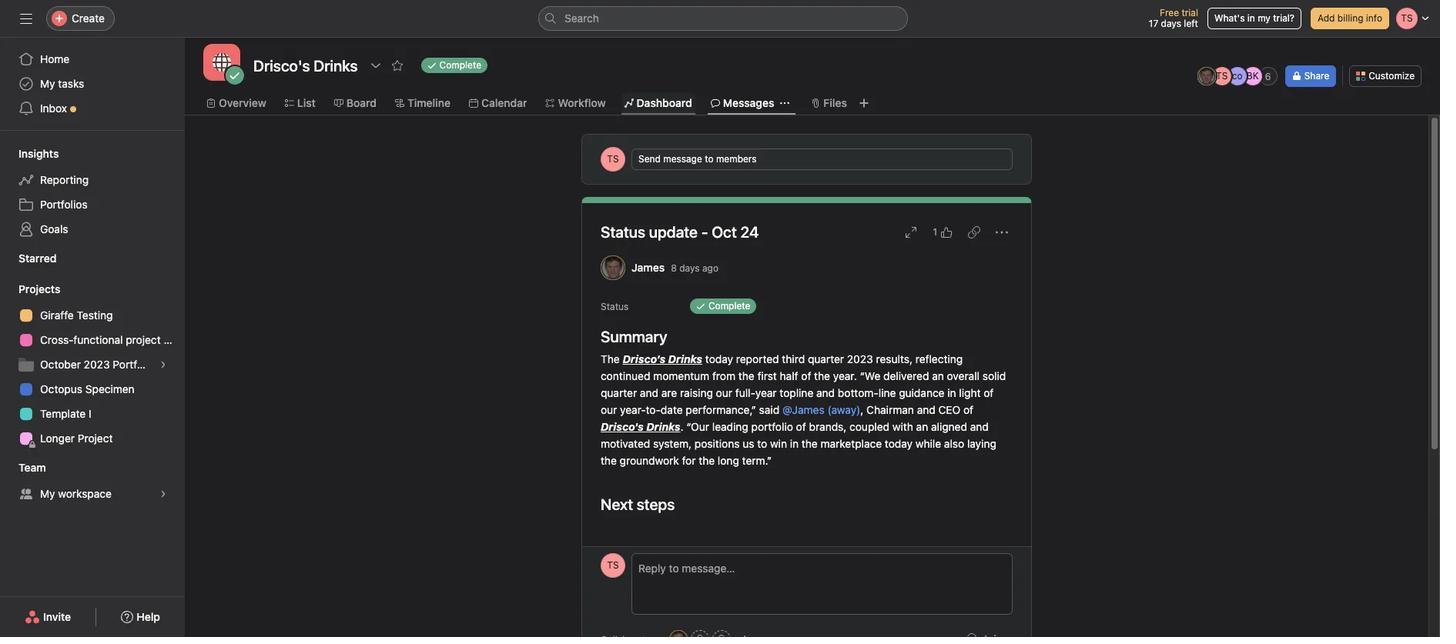 Task type: locate. For each thing, give the bounding box(es) containing it.
1 vertical spatial today
[[885, 437, 913, 451]]

cross-
[[40, 333, 73, 347]]

0 vertical spatial to
[[705, 153, 714, 165]]

1 vertical spatial ja
[[608, 262, 618, 273]]

add
[[1318, 12, 1335, 24]]

october
[[40, 358, 81, 371]]

0 horizontal spatial ja
[[608, 262, 618, 273]]

2 my from the top
[[40, 488, 55, 501]]

testing
[[77, 309, 113, 322]]

0 vertical spatial ja
[[1202, 70, 1212, 82]]

term."
[[742, 454, 772, 467]]

year.
[[833, 370, 857, 383]]

giraffe
[[40, 309, 74, 322]]

my tasks
[[40, 77, 84, 90]]

add or remove collaborators image
[[740, 635, 749, 638]]

drinks down date in the left of the page
[[646, 421, 681, 434]]

status up james
[[601, 223, 645, 241]]

bk
[[1247, 70, 1259, 82]]

ago
[[702, 262, 719, 274]]

search button
[[538, 6, 908, 31]]

brands,
[[809, 421, 847, 434]]

2 vertical spatial in
[[790, 437, 799, 451]]

days right '17' on the top
[[1161, 18, 1181, 29]]

1 vertical spatial my
[[40, 488, 55, 501]]

from
[[712, 370, 736, 383]]

share button
[[1285, 65, 1336, 87]]

1 vertical spatial in
[[948, 387, 956, 400]]

1 status from the top
[[601, 223, 645, 241]]

,
[[861, 404, 864, 417]]

0 horizontal spatial in
[[790, 437, 799, 451]]

year
[[755, 387, 777, 400]]

0 vertical spatial quarter
[[808, 353, 844, 366]]

0 vertical spatial status
[[601, 223, 645, 241]]

quarter
[[808, 353, 844, 366], [601, 387, 637, 400]]

today reported third quarter 2023 results, reflecting continued momentum from the first half of the year. "we delivered an overall solid quarter and are raising our full-year topline and bottom-line guidance in light of our year-to-date performance," said
[[601, 353, 1009, 417]]

2023 inside 'projects' element
[[84, 358, 110, 371]]

drisco's up motivated
[[601, 421, 644, 434]]

the down brands,
[[802, 437, 818, 451]]

drinks
[[668, 353, 702, 366], [646, 421, 681, 434]]

complete down ago
[[709, 300, 750, 312]]

0 vertical spatial drinks
[[668, 353, 702, 366]]

ts left co
[[1216, 70, 1228, 82]]

1 horizontal spatial today
[[885, 437, 913, 451]]

positions
[[695, 437, 740, 451]]

my down team
[[40, 488, 55, 501]]

complete button
[[414, 55, 494, 76]]

an down reflecting
[[932, 370, 944, 383]]

and
[[640, 387, 658, 400], [816, 387, 835, 400], [917, 404, 936, 417], [970, 421, 989, 434]]

drinks up momentum
[[668, 353, 702, 366]]

with
[[892, 421, 913, 434]]

an
[[932, 370, 944, 383], [916, 421, 928, 434]]

ts inside button
[[607, 560, 619, 571]]

the
[[601, 353, 620, 366]]

1 horizontal spatial in
[[948, 387, 956, 400]]

in inside today reported third quarter 2023 results, reflecting continued momentum from the first half of the year. "we delivered an overall solid quarter and are raising our full-year topline and bottom-line guidance in light of our year-to-date performance," said
[[948, 387, 956, 400]]

us
[[743, 437, 754, 451]]

the down motivated
[[601, 454, 617, 467]]

results,
[[876, 353, 913, 366]]

ts down next steps
[[607, 560, 619, 571]]

projects element
[[0, 276, 185, 454]]

an inside '. "our leading portfolio of brands, coupled with an aligned and motivated system, positions us to win in the marketplace today while also laying the groundwork for the long term."'
[[916, 421, 928, 434]]

0 horizontal spatial quarter
[[601, 387, 637, 400]]

the right for at the left bottom of the page
[[699, 454, 715, 467]]

0 vertical spatial today
[[705, 353, 733, 366]]

2023 up ""we" in the right bottom of the page
[[847, 353, 873, 366]]

0 horizontal spatial an
[[916, 421, 928, 434]]

year-
[[620, 404, 646, 417]]

ja left james
[[608, 262, 618, 273]]

of inside '. "our leading portfolio of brands, coupled with an aligned and motivated system, positions us to win in the marketplace today while also laying the groundwork for the long term."'
[[796, 421, 806, 434]]

1 horizontal spatial 2023
[[847, 353, 873, 366]]

1 horizontal spatial to
[[757, 437, 767, 451]]

calendar link
[[469, 95, 527, 112]]

and up @james (away) link
[[816, 387, 835, 400]]

in left "my"
[[1248, 12, 1255, 24]]

2023 inside today reported third quarter 2023 results, reflecting continued momentum from the first half of the year. "we delivered an overall solid quarter and are raising our full-year topline and bottom-line guidance in light of our year-to-date performance," said
[[847, 353, 873, 366]]

and inside @james (away) , chairman and ceo of drisco's drinks
[[917, 404, 936, 417]]

my for my tasks
[[40, 77, 55, 90]]

send message to members
[[638, 153, 757, 165]]

global element
[[0, 38, 185, 130]]

1 vertical spatial drinks
[[646, 421, 681, 434]]

long
[[718, 454, 739, 467]]

my inside teams element
[[40, 488, 55, 501]]

ts left send
[[607, 153, 619, 165]]

24
[[740, 223, 759, 241]]

0 vertical spatial in
[[1248, 12, 1255, 24]]

drisco's down summary
[[623, 353, 666, 366]]

ja left co
[[1202, 70, 1212, 82]]

reporting
[[40, 173, 89, 186]]

1 vertical spatial an
[[916, 421, 928, 434]]

my inside global element
[[40, 77, 55, 90]]

1 horizontal spatial an
[[932, 370, 944, 383]]

0 vertical spatial my
[[40, 77, 55, 90]]

2 vertical spatial ts
[[607, 560, 619, 571]]

of down @james on the bottom right of page
[[796, 421, 806, 434]]

share
[[1304, 70, 1330, 82]]

0 vertical spatial days
[[1161, 18, 1181, 29]]

0 horizontal spatial today
[[705, 353, 733, 366]]

2 status from the top
[[601, 301, 629, 313]]

goals link
[[9, 217, 176, 242]]

portfolios
[[40, 198, 88, 211]]

1 horizontal spatial days
[[1161, 18, 1181, 29]]

my workspace link
[[9, 482, 176, 507]]

groundwork
[[620, 454, 679, 467]]

in up ceo
[[948, 387, 956, 400]]

i
[[89, 407, 91, 421]]

today down the 'with'
[[885, 437, 913, 451]]

add tab image
[[858, 97, 870, 109]]

days right the 8
[[679, 262, 700, 274]]

0 horizontal spatial to
[[705, 153, 714, 165]]

an up "while"
[[916, 421, 928, 434]]

customize
[[1369, 70, 1415, 82]]

1 horizontal spatial quarter
[[808, 353, 844, 366]]

1 vertical spatial quarter
[[601, 387, 637, 400]]

0 vertical spatial complete
[[439, 59, 481, 71]]

1 vertical spatial days
[[679, 262, 700, 274]]

1 button
[[928, 222, 957, 243]]

in
[[1248, 12, 1255, 24], [948, 387, 956, 400], [790, 437, 799, 451]]

ts
[[1216, 70, 1228, 82], [607, 153, 619, 165], [607, 560, 619, 571]]

in right the win
[[790, 437, 799, 451]]

0 horizontal spatial days
[[679, 262, 700, 274]]

1 vertical spatial drisco's
[[601, 421, 644, 434]]

quarter up year.
[[808, 353, 844, 366]]

are
[[661, 387, 677, 400]]

my workspace
[[40, 488, 112, 501]]

help button
[[111, 604, 170, 632]]

my left tasks
[[40, 77, 55, 90]]

send message to members button
[[632, 149, 1013, 170]]

.
[[681, 421, 684, 434]]

show options image
[[369, 59, 382, 72]]

and up the to-
[[640, 387, 658, 400]]

1 vertical spatial our
[[601, 404, 617, 417]]

1 my from the top
[[40, 77, 55, 90]]

1 vertical spatial to
[[757, 437, 767, 451]]

and down guidance
[[917, 404, 936, 417]]

our left year- on the bottom left
[[601, 404, 617, 417]]

ts button
[[601, 554, 625, 578]]

to
[[705, 153, 714, 165], [757, 437, 767, 451]]

0 horizontal spatial our
[[601, 404, 617, 417]]

specimen
[[85, 383, 135, 396]]

coupled
[[850, 421, 890, 434]]

0 vertical spatial ts
[[1216, 70, 1228, 82]]

1 vertical spatial complete
[[709, 300, 750, 312]]

0 vertical spatial our
[[716, 387, 732, 400]]

messages
[[723, 96, 774, 109]]

drinks inside @james (away) , chairman and ceo of drisco's drinks
[[646, 421, 681, 434]]

portfolios link
[[9, 193, 176, 217]]

status for status update - oct 24
[[601, 223, 645, 241]]

overview link
[[206, 95, 266, 112]]

james 8 days ago
[[632, 261, 719, 274]]

@james (away) link
[[782, 404, 861, 417]]

full screen image
[[905, 226, 918, 239]]

list link
[[285, 95, 316, 112]]

to right us
[[757, 437, 767, 451]]

and up the laying
[[970, 421, 989, 434]]

0 horizontal spatial complete
[[439, 59, 481, 71]]

in inside button
[[1248, 12, 1255, 24]]

giraffe testing
[[40, 309, 113, 322]]

2023
[[847, 353, 873, 366], [84, 358, 110, 371]]

of
[[801, 370, 811, 383], [984, 387, 994, 400], [964, 404, 974, 417], [796, 421, 806, 434]]

complete up timeline
[[439, 59, 481, 71]]

third
[[782, 353, 805, 366]]

raising
[[680, 387, 713, 400]]

the
[[738, 370, 755, 383], [814, 370, 830, 383], [802, 437, 818, 451], [601, 454, 617, 467], [699, 454, 715, 467]]

(away)
[[828, 404, 861, 417]]

goals
[[40, 223, 68, 236]]

send
[[638, 153, 661, 165]]

6
[[1265, 70, 1271, 82]]

2023 down cross-functional project plan link at the bottom left of page
[[84, 358, 110, 371]]

inbox link
[[9, 96, 176, 121]]

0 vertical spatial an
[[932, 370, 944, 383]]

template i
[[40, 407, 91, 421]]

our down from
[[716, 387, 732, 400]]

projects
[[18, 283, 60, 296]]

tasks
[[58, 77, 84, 90]]

"our
[[687, 421, 709, 434]]

today up from
[[705, 353, 733, 366]]

overview
[[219, 96, 266, 109]]

for
[[682, 454, 696, 467]]

of down light
[[964, 404, 974, 417]]

the up full-
[[738, 370, 755, 383]]

1 vertical spatial status
[[601, 301, 629, 313]]

more actions image
[[996, 226, 1008, 239]]

to right message
[[705, 153, 714, 165]]

the left year.
[[814, 370, 830, 383]]

status for status
[[601, 301, 629, 313]]

quarter down continued
[[601, 387, 637, 400]]

None text field
[[250, 52, 362, 79]]

and inside '. "our leading portfolio of brands, coupled with an aligned and motivated system, positions us to win in the marketplace today while also laying the groundwork for the long term."'
[[970, 421, 989, 434]]

0 horizontal spatial 2023
[[84, 358, 110, 371]]

days
[[1161, 18, 1181, 29], [679, 262, 700, 274]]

2 horizontal spatial in
[[1248, 12, 1255, 24]]

said
[[759, 404, 780, 417]]

1 horizontal spatial complete
[[709, 300, 750, 312]]

status up summary
[[601, 301, 629, 313]]



Task type: vqa. For each thing, say whether or not it's contained in the screenshot.
Add role Button
no



Task type: describe. For each thing, give the bounding box(es) containing it.
my tasks link
[[9, 72, 176, 96]]

insights
[[18, 147, 59, 160]]

my
[[1258, 12, 1271, 24]]

starred button
[[0, 251, 57, 266]]

in inside '. "our leading portfolio of brands, coupled with an aligned and motivated system, positions us to win in the marketplace today while also laying the groundwork for the long term."'
[[790, 437, 799, 451]]

the drisco's drinks
[[601, 353, 702, 366]]

today inside today reported third quarter 2023 results, reflecting continued momentum from the first half of the year. "we delivered an overall solid quarter and are raising our full-year topline and bottom-line guidance in light of our year-to-date performance," said
[[705, 353, 733, 366]]

17
[[1149, 18, 1158, 29]]

what's in my trial? button
[[1208, 8, 1302, 29]]

team button
[[0, 461, 46, 476]]

octopus specimen link
[[9, 377, 176, 402]]

globe image
[[213, 53, 231, 72]]

topline
[[780, 387, 814, 400]]

project
[[78, 432, 113, 445]]

insights button
[[0, 146, 59, 162]]

functional
[[73, 333, 123, 347]]

billing
[[1338, 12, 1364, 24]]

reported
[[736, 353, 779, 366]]

add billing info button
[[1311, 8, 1389, 29]]

free trial 17 days left
[[1149, 7, 1198, 29]]

add to starred image
[[391, 59, 403, 72]]

team
[[18, 461, 46, 474]]

delivered
[[883, 370, 929, 383]]

to-
[[646, 404, 661, 417]]

of right half
[[801, 370, 811, 383]]

drisco's inside @james (away) , chairman and ceo of drisco's drinks
[[601, 421, 644, 434]]

0 vertical spatial drisco's
[[623, 353, 666, 366]]

aligned
[[931, 421, 967, 434]]

tab actions image
[[780, 99, 790, 108]]

guidance
[[899, 387, 945, 400]]

motivated
[[601, 437, 650, 451]]

today inside '. "our leading portfolio of brands, coupled with an aligned and motivated system, positions us to win in the marketplace today while also laying the groundwork for the long term."'
[[885, 437, 913, 451]]

first
[[757, 370, 777, 383]]

timeline
[[407, 96, 451, 109]]

files
[[824, 96, 847, 109]]

home
[[40, 52, 70, 65]]

while
[[916, 437, 941, 451]]

days inside james 8 days ago
[[679, 262, 700, 274]]

copy link image
[[968, 226, 980, 239]]

@james (away) , chairman and ceo of drisco's drinks
[[601, 404, 976, 434]]

full-
[[735, 387, 755, 400]]

chairman
[[867, 404, 914, 417]]

calendar
[[481, 96, 527, 109]]

longer
[[40, 432, 75, 445]]

workflow link
[[546, 95, 606, 112]]

days inside "free trial 17 days left"
[[1161, 18, 1181, 29]]

october 2023 portfolio link
[[9, 353, 176, 377]]

reporting link
[[9, 168, 176, 193]]

info
[[1366, 12, 1382, 24]]

marketplace
[[821, 437, 882, 451]]

help
[[137, 611, 160, 624]]

complete inside popup button
[[439, 59, 481, 71]]

of down solid
[[984, 387, 994, 400]]

to inside '. "our leading portfolio of brands, coupled with an aligned and motivated system, positions us to win in the marketplace today while also laying the groundwork for the long term."'
[[757, 437, 767, 451]]

what's in my trial?
[[1214, 12, 1295, 24]]

home link
[[9, 47, 176, 72]]

left
[[1184, 18, 1198, 29]]

summary
[[601, 328, 667, 346]]

october 2023 portfolio
[[40, 358, 155, 371]]

workflow
[[558, 96, 606, 109]]

1 horizontal spatial our
[[716, 387, 732, 400]]

system,
[[653, 437, 692, 451]]

see details, october 2023 portfolio image
[[159, 360, 168, 370]]

hide sidebar image
[[20, 12, 32, 25]]

date
[[661, 404, 683, 417]]

see details, my workspace image
[[159, 490, 168, 499]]

teams element
[[0, 454, 185, 510]]

james link
[[632, 261, 665, 274]]

projects button
[[0, 282, 60, 297]]

dashboard link
[[624, 95, 692, 112]]

free
[[1160, 7, 1179, 18]]

search list box
[[538, 6, 908, 31]]

add billing info
[[1318, 12, 1382, 24]]

1 horizontal spatial ja
[[1202, 70, 1212, 82]]

"we
[[860, 370, 881, 383]]

invite button
[[15, 604, 81, 632]]

line
[[879, 387, 896, 400]]

messages link
[[711, 95, 774, 112]]

overall
[[947, 370, 980, 383]]

cross-functional project plan link
[[9, 328, 185, 353]]

octopus
[[40, 383, 82, 396]]

ceo
[[938, 404, 961, 417]]

@james
[[782, 404, 825, 417]]

update
[[649, 223, 698, 241]]

an inside today reported third quarter 2023 results, reflecting continued momentum from the first half of the year. "we delivered an overall solid quarter and are raising our full-year topline and bottom-line guidance in light of our year-to-date performance," said
[[932, 370, 944, 383]]

also
[[944, 437, 964, 451]]

customize button
[[1350, 65, 1422, 87]]

plan
[[164, 333, 185, 347]]

my for my workspace
[[40, 488, 55, 501]]

leading
[[712, 421, 748, 434]]

of inside @james (away) , chairman and ceo of drisco's drinks
[[964, 404, 974, 417]]

performance,"
[[686, 404, 756, 417]]

laying
[[967, 437, 996, 451]]

trial?
[[1273, 12, 1295, 24]]

reflecting
[[916, 353, 963, 366]]

cross-functional project plan
[[40, 333, 185, 347]]

portfolio
[[751, 421, 793, 434]]

inbox
[[40, 102, 67, 115]]

to inside button
[[705, 153, 714, 165]]

what's
[[1214, 12, 1245, 24]]

status update - oct 24
[[601, 223, 759, 241]]

insights element
[[0, 140, 185, 245]]

next steps
[[601, 496, 675, 514]]

invite
[[43, 611, 71, 624]]

longer project link
[[9, 427, 176, 451]]

octopus specimen
[[40, 383, 135, 396]]

giraffe testing link
[[9, 303, 176, 328]]

1 vertical spatial ts
[[607, 153, 619, 165]]

8
[[671, 262, 677, 274]]

timeline link
[[395, 95, 451, 112]]

-
[[701, 223, 708, 241]]

create button
[[46, 6, 115, 31]]



